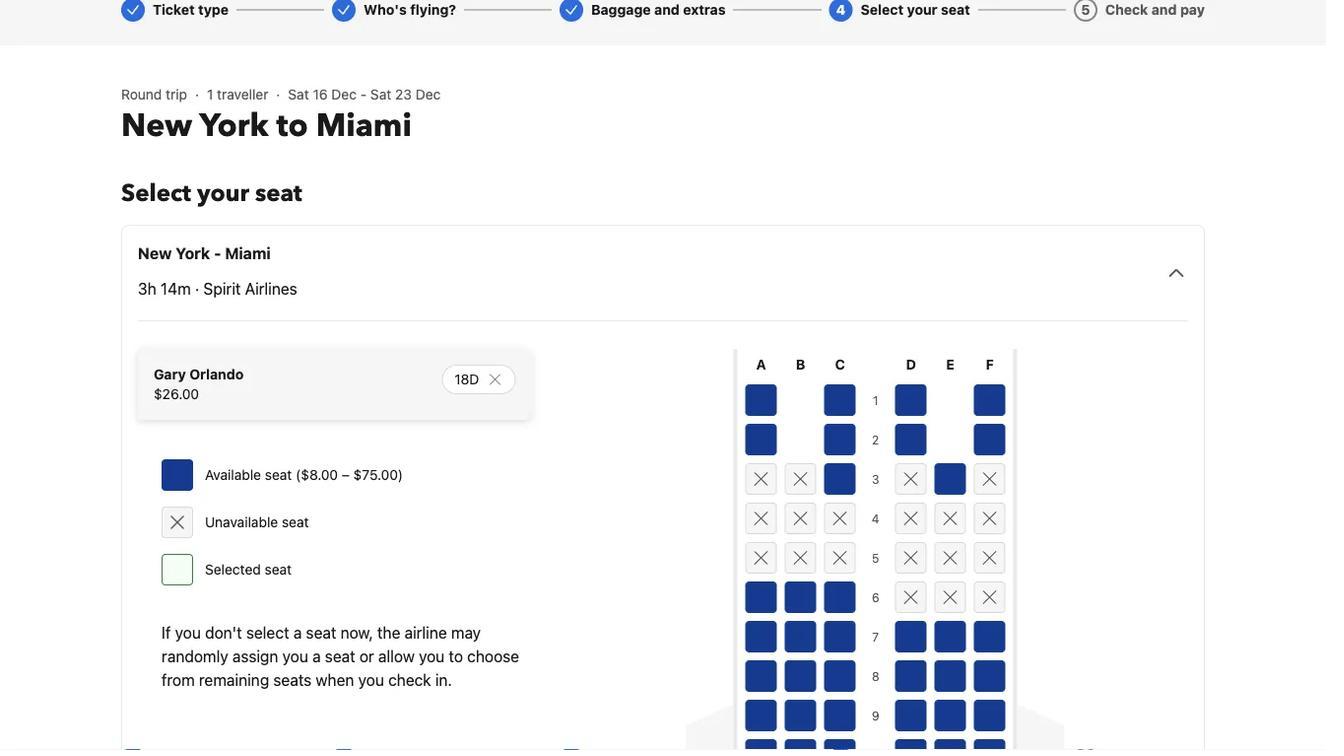 Task type: locate. For each thing, give the bounding box(es) containing it.
1 vertical spatial select your seat
[[121, 177, 302, 209]]

you
[[175, 624, 201, 642], [283, 647, 308, 666], [419, 647, 445, 666], [358, 671, 384, 690]]

4
[[837, 1, 846, 18], [872, 512, 880, 525]]

8
[[872, 669, 880, 683]]

1
[[207, 86, 213, 103], [873, 393, 879, 407]]

8 row
[[746, 657, 1006, 696]]

assign seat 9e, $27 to gary orlando image
[[935, 700, 967, 732]]

18d button
[[442, 362, 516, 394]]

and
[[655, 1, 680, 18], [1152, 1, 1178, 18]]

new down round in the left of the page
[[121, 105, 192, 147]]

you down or
[[358, 671, 384, 690]]

assign seat 9c, $27 to gary orlando image
[[825, 700, 856, 732]]

5 up 6 "row" on the bottom of the page
[[872, 551, 880, 565]]

york down traveller
[[200, 105, 269, 147]]

0 horizontal spatial 5
[[872, 551, 880, 565]]

1 inside row
[[873, 393, 879, 407]]

1 row
[[746, 381, 1006, 420]]

when
[[316, 671, 354, 690]]

3
[[872, 472, 880, 486]]

assign seat 2d, $75 to gary orlando image
[[896, 424, 927, 455]]

remaining
[[199, 671, 269, 690]]

assign seat 7b, $27 to gary orlando image
[[785, 621, 817, 653]]

0 horizontal spatial to
[[277, 105, 308, 147]]

0 horizontal spatial dec
[[332, 86, 357, 103]]

sat
[[288, 86, 309, 103], [371, 86, 392, 103]]

a up when
[[313, 647, 321, 666]]

your
[[908, 1, 938, 18], [197, 177, 249, 209]]

2 and from the left
[[1152, 1, 1178, 18]]

f
[[986, 356, 995, 373]]

flying?
[[410, 1, 456, 18]]

1 vertical spatial 5
[[872, 551, 880, 565]]

new inside round trip · 1 traveller · sat 16 dec - sat 23 dec new york to miami
[[121, 105, 192, 147]]

0 vertical spatial select
[[861, 1, 904, 18]]

1 right the assign seat 1c, $75 to gary orlando icon
[[873, 393, 879, 407]]

assign seat 8c, $27 to gary orlando image
[[825, 661, 856, 692]]

2 dec from the left
[[416, 86, 441, 103]]

5 inside row
[[872, 551, 880, 565]]

16
[[313, 86, 328, 103]]

to inside round trip · 1 traveller · sat 16 dec - sat 23 dec new york to miami
[[277, 105, 308, 147]]

0 vertical spatial york
[[200, 105, 269, 147]]

3h
[[138, 279, 157, 298]]

1 horizontal spatial and
[[1152, 1, 1178, 18]]

0 horizontal spatial and
[[655, 1, 680, 18]]

1 horizontal spatial a
[[313, 647, 321, 666]]

7
[[873, 630, 880, 644]]

row
[[746, 735, 1006, 750]]

select
[[861, 1, 904, 18], [121, 177, 191, 209]]

0 vertical spatial -
[[361, 86, 367, 103]]

1 horizontal spatial dec
[[416, 86, 441, 103]]

pay
[[1181, 1, 1206, 18]]

5 left check
[[1082, 1, 1091, 18]]

assign seat 9b, $27 to gary orlando image
[[785, 700, 817, 732]]

assign seat 7d, $27 to gary orlando image
[[896, 621, 927, 653]]

· right "trip"
[[195, 86, 199, 103]]

and left 'pay' in the right of the page
[[1152, 1, 1178, 18]]

assign seat 1a, $75 to gary orlando image
[[746, 384, 778, 416]]

d
[[907, 356, 917, 373]]

1 horizontal spatial to
[[449, 647, 463, 666]]

sat left 23
[[371, 86, 392, 103]]

new york - miami
[[138, 244, 271, 263]]

1 horizontal spatial select
[[861, 1, 904, 18]]

0 horizontal spatial 1
[[207, 86, 213, 103]]

selected seat
[[205, 561, 292, 578]]

0 horizontal spatial 4
[[837, 1, 846, 18]]

new
[[121, 105, 192, 147], [138, 244, 172, 263]]

orlando
[[190, 366, 244, 383]]

· right 14m
[[195, 279, 199, 298]]

0 vertical spatial your
[[908, 1, 938, 18]]

- up 3h 14m · spirit airlines
[[214, 244, 221, 263]]

assign seat 1d, $75 to gary orlando image
[[896, 384, 927, 416]]

1 vertical spatial new
[[138, 244, 172, 263]]

1 vertical spatial a
[[313, 647, 321, 666]]

miami up 'airlines'
[[225, 244, 271, 263]]

14m
[[161, 279, 191, 298]]

to inside if you don't select a seat now, the airline may randomly assign you a seat or allow you to choose from remaining seats when you check in.
[[449, 647, 463, 666]]

0 vertical spatial a
[[294, 624, 302, 642]]

1 vertical spatial -
[[214, 244, 221, 263]]

3 row
[[746, 459, 1006, 499]]

$75.00)
[[354, 467, 403, 483]]

0 horizontal spatial miami
[[225, 244, 271, 263]]

and left extras
[[655, 1, 680, 18]]

23
[[395, 86, 412, 103]]

unavailable seat
[[205, 514, 309, 530]]

miami
[[316, 105, 412, 147], [225, 244, 271, 263]]

and for baggage
[[655, 1, 680, 18]]

randomly
[[162, 647, 228, 666]]

0 vertical spatial 1
[[207, 86, 213, 103]]

dec right 23
[[416, 86, 441, 103]]

0 vertical spatial 5
[[1082, 1, 1091, 18]]

choose
[[467, 647, 520, 666]]

a right select
[[294, 624, 302, 642]]

gary orlando $26.00
[[154, 366, 244, 402]]

dec
[[332, 86, 357, 103], [416, 86, 441, 103]]

5 row
[[746, 538, 1006, 578]]

assign
[[233, 647, 278, 666]]

assign seat 8f, $27 to gary orlando image
[[975, 661, 1006, 692]]

allow
[[379, 647, 415, 666]]

airlines
[[245, 279, 298, 298]]

assign seat 7f, $27 to gary orlando image
[[975, 621, 1006, 653]]

new up '3h'
[[138, 244, 172, 263]]

assign seat 1f, $75 to gary orlando image
[[975, 384, 1006, 416]]

york
[[200, 105, 269, 147], [176, 244, 210, 263]]

1 vertical spatial select
[[121, 177, 191, 209]]

1 vertical spatial to
[[449, 647, 463, 666]]

1 horizontal spatial 1
[[873, 393, 879, 407]]

may
[[451, 624, 481, 642]]

dec right 16
[[332, 86, 357, 103]]

9 row
[[746, 696, 1006, 735]]

now,
[[341, 624, 373, 642]]

- inside round trip · 1 traveller · sat 16 dec - sat 23 dec new york to miami
[[361, 86, 367, 103]]

18d
[[455, 371, 480, 387]]

who's flying?
[[364, 1, 456, 18]]

1 dec from the left
[[332, 86, 357, 103]]

select your seat
[[861, 1, 971, 18], [121, 177, 302, 209]]

baggage
[[592, 1, 651, 18]]

available
[[205, 467, 261, 483]]

assign seat 2f, $75 to gary orlando image
[[975, 424, 1006, 455]]

($8.00
[[296, 467, 338, 483]]

-
[[361, 86, 367, 103], [214, 244, 221, 263]]

miami down 23
[[316, 105, 412, 147]]

1 horizontal spatial -
[[361, 86, 367, 103]]

york inside round trip · 1 traveller · sat 16 dec - sat 23 dec new york to miami
[[200, 105, 269, 147]]

0 horizontal spatial sat
[[288, 86, 309, 103]]

ticket
[[153, 1, 195, 18]]

1 vertical spatial 1
[[873, 393, 879, 407]]

0 vertical spatial select your seat
[[861, 1, 971, 18]]

1 horizontal spatial sat
[[371, 86, 392, 103]]

or
[[360, 647, 374, 666]]

assign seat 9f, $27 to gary orlando image
[[975, 700, 1006, 732]]

assign seat 2a, $75 to gary orlando image
[[746, 424, 778, 455]]

extras
[[684, 1, 726, 18]]

a
[[294, 624, 302, 642], [313, 647, 321, 666]]

0 vertical spatial to
[[277, 105, 308, 147]]

1 left traveller
[[207, 86, 213, 103]]

select
[[246, 624, 289, 642]]

1 and from the left
[[655, 1, 680, 18]]

1 vertical spatial 4
[[872, 512, 880, 525]]

seat
[[942, 1, 971, 18], [255, 177, 302, 209], [265, 467, 292, 483], [282, 514, 309, 530], [265, 561, 292, 578], [306, 624, 337, 642], [325, 647, 356, 666]]

1 horizontal spatial 4
[[872, 512, 880, 525]]

check
[[1106, 1, 1149, 18]]

·
[[195, 86, 199, 103], [276, 86, 280, 103], [195, 279, 199, 298]]

$26.00
[[154, 386, 199, 402]]

1 horizontal spatial your
[[908, 1, 938, 18]]

assign seat 1c, $75 to gary orlando image
[[825, 384, 856, 416]]

1 horizontal spatial miami
[[316, 105, 412, 147]]

9
[[872, 709, 880, 723]]

york up 14m
[[176, 244, 210, 263]]

to
[[277, 105, 308, 147], [449, 647, 463, 666]]

1 vertical spatial your
[[197, 177, 249, 209]]

sat left 16
[[288, 86, 309, 103]]

the
[[378, 624, 401, 642]]

5
[[1082, 1, 1091, 18], [872, 551, 880, 565]]

assign seat 6c, $28 to gary orlando image
[[825, 582, 856, 613]]

0 vertical spatial miami
[[316, 105, 412, 147]]

- left 23
[[361, 86, 367, 103]]

0 horizontal spatial -
[[214, 244, 221, 263]]

6
[[872, 591, 880, 604]]

assign seat 8e, $27 to gary orlando image
[[935, 661, 967, 692]]

assign seat 8d, $27 to gary orlando image
[[896, 661, 927, 692]]

1 vertical spatial miami
[[225, 244, 271, 263]]

type
[[198, 1, 229, 18]]

0 vertical spatial new
[[121, 105, 192, 147]]



Task type: vqa. For each thing, say whether or not it's contained in the screenshot.
assign
yes



Task type: describe. For each thing, give the bounding box(es) containing it.
0 vertical spatial 4
[[837, 1, 846, 18]]

check and pay
[[1106, 1, 1206, 18]]

0 horizontal spatial select your seat
[[121, 177, 302, 209]]

assign seat 3c, $28 to gary orlando image
[[825, 463, 856, 495]]

0 horizontal spatial your
[[197, 177, 249, 209]]

you right if
[[175, 624, 201, 642]]

assign seat 8a, $27 to gary orlando image
[[746, 661, 778, 692]]

ticket type
[[153, 1, 229, 18]]

2 row
[[746, 420, 1006, 459]]

6 row
[[746, 578, 1006, 617]]

a
[[757, 356, 767, 373]]

assign seat 9a, $27 to gary orlando image
[[746, 700, 778, 732]]

and for check
[[1152, 1, 1178, 18]]

assign seat 3e, $28 to gary orlando image
[[935, 463, 967, 495]]

2
[[873, 433, 880, 447]]

in.
[[436, 671, 452, 690]]

1 horizontal spatial select your seat
[[861, 1, 971, 18]]

· right traveller
[[276, 86, 280, 103]]

miami inside round trip · 1 traveller · sat 16 dec - sat 23 dec new york to miami
[[316, 105, 412, 147]]

spirit
[[204, 279, 241, 298]]

3h 14m · spirit airlines
[[138, 279, 298, 298]]

don't
[[205, 624, 242, 642]]

assign seat 6a, $28 to gary orlando image
[[746, 582, 778, 613]]

7 row
[[746, 617, 1006, 657]]

0 horizontal spatial a
[[294, 624, 302, 642]]

assign seat 2c, $75 to gary orlando image
[[825, 424, 856, 455]]

1 inside round trip · 1 traveller · sat 16 dec - sat 23 dec new york to miami
[[207, 86, 213, 103]]

assign seat 9d, $27 to gary orlando image
[[896, 700, 927, 732]]

selected
[[205, 561, 261, 578]]

assign seat 7a, $27 to gary orlando image
[[746, 621, 778, 653]]

b
[[797, 356, 806, 373]]

you down airline
[[419, 647, 445, 666]]

1 vertical spatial york
[[176, 244, 210, 263]]

gary
[[154, 366, 186, 383]]

check
[[388, 671, 431, 690]]

· for round trip · 1 traveller · sat 16 dec - sat 23 dec new york to miami
[[195, 86, 199, 103]]

you up seats
[[283, 647, 308, 666]]

e
[[947, 356, 955, 373]]

available seat ($8.00 – $75.00)
[[205, 467, 403, 483]]

1 sat from the left
[[288, 86, 309, 103]]

4 inside row
[[872, 512, 880, 525]]

unavailable
[[205, 514, 278, 530]]

airline
[[405, 624, 447, 642]]

round
[[121, 86, 162, 103]]

round trip · 1 traveller · sat 16 dec - sat 23 dec new york to miami
[[121, 86, 441, 147]]

2 sat from the left
[[371, 86, 392, 103]]

who's
[[364, 1, 407, 18]]

trip
[[166, 86, 187, 103]]

assign seat 6b, $28 to gary orlando image
[[785, 582, 817, 613]]

if you don't select a seat now, the airline may randomly assign you a seat or allow you to choose from remaining seats when you check in.
[[162, 624, 520, 690]]

assign seat 8b, $27 to gary orlando image
[[785, 661, 817, 692]]

c
[[836, 356, 846, 373]]

assign seat 7e, $27 to gary orlando image
[[935, 621, 967, 653]]

· for 3h 14m · spirit airlines
[[195, 279, 199, 298]]

traveller
[[217, 86, 269, 103]]

if
[[162, 624, 171, 642]]

assign seat 7c, $27 to gary orlando image
[[825, 621, 856, 653]]

from
[[162, 671, 195, 690]]

1 horizontal spatial 5
[[1082, 1, 1091, 18]]

0 horizontal spatial select
[[121, 177, 191, 209]]

seats
[[273, 671, 312, 690]]

4 row
[[746, 499, 1006, 538]]

–
[[342, 467, 350, 483]]

baggage and extras
[[592, 1, 726, 18]]



